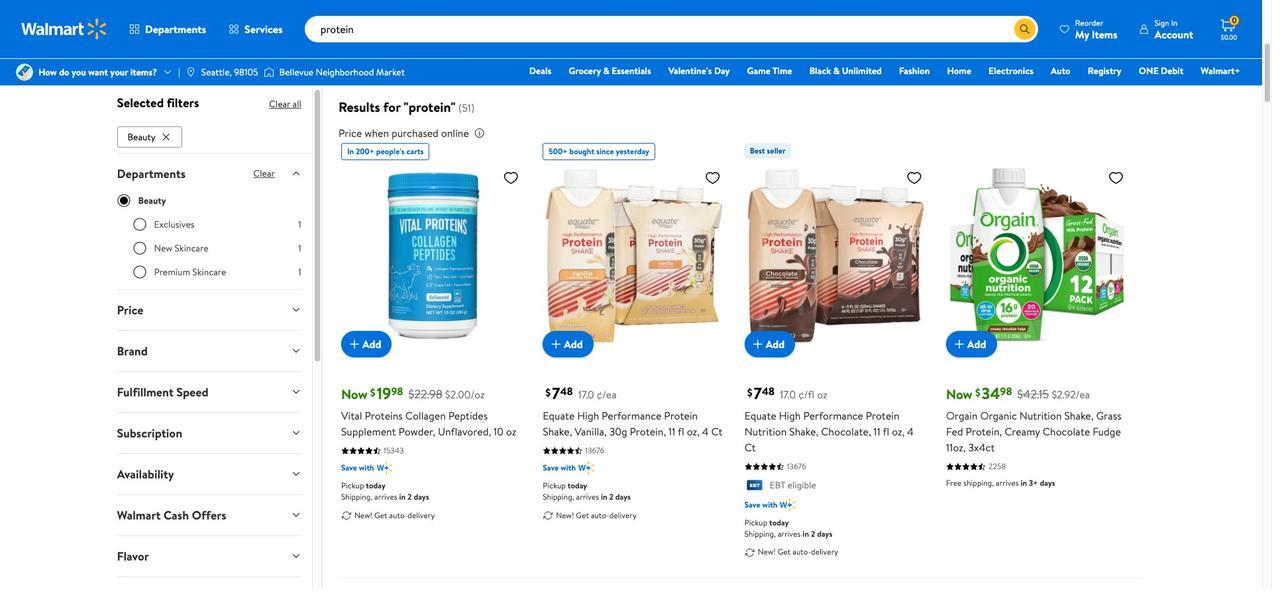 Task type: locate. For each thing, give the bounding box(es) containing it.
for up the price when purchased online at the top left
[[383, 98, 400, 116]]

1 horizontal spatial nutrition
[[1019, 409, 1062, 424]]

fulfillment speed
[[117, 384, 208, 401]]

2 & from the left
[[833, 64, 840, 78]]

1 horizontal spatial high
[[779, 409, 801, 424]]

1 protein, from the left
[[630, 425, 666, 440]]

1 horizontal spatial equate
[[744, 409, 776, 424]]

black & unlimited
[[809, 64, 882, 78]]

add to cart image for vital proteins collagen peptides supplement powder, unflavored, 10 oz image
[[346, 337, 362, 353]]

1 11 from the left
[[669, 425, 675, 440]]

shake, inside $ 7 48 17.0 ¢/ea equate high performance protein shake, vanilla, 30g protein, 11 fl oz, 4 ct
[[543, 425, 572, 440]]

now up orgain
[[946, 386, 972, 404]]

0 vertical spatial clear
[[269, 97, 290, 111]]

walmart plus image down 15343
[[377, 462, 392, 475]]

beauty down selected
[[128, 130, 156, 144]]

 image
[[16, 64, 33, 81], [263, 66, 274, 79], [185, 67, 196, 78]]

1 vertical spatial skincare
[[192, 266, 226, 279]]

0 $0.00
[[1221, 15, 1237, 42]]

days
[[1040, 478, 1055, 489], [414, 492, 429, 503], [615, 492, 631, 503], [817, 529, 832, 540]]

0 horizontal spatial today
[[366, 481, 386, 492]]

walmart plus image
[[578, 462, 594, 475]]

0 horizontal spatial fl
[[678, 425, 684, 440]]

save left walmart plus image
[[543, 463, 559, 474]]

0 horizontal spatial high
[[577, 409, 599, 424]]

1 vertical spatial departments
[[117, 165, 186, 182]]

1 & from the left
[[603, 64, 609, 78]]

4
[[702, 425, 709, 440], [907, 425, 914, 440]]

want
[[88, 66, 108, 79]]

chocolate
[[1043, 425, 1090, 440]]

add for $22.98
[[362, 337, 381, 352]]

2 fl from the left
[[883, 425, 889, 440]]

2 down 30g
[[609, 492, 613, 503]]

oz inside $ 7 48 17.0 ¢/fl oz equate high performance protein nutrition shake, chocolate, 11 fl oz, 4 ct
[[817, 388, 827, 402]]

0 horizontal spatial new! get auto-delivery
[[354, 510, 435, 521]]

0 horizontal spatial add to cart image
[[346, 337, 362, 353]]

save with for $
[[341, 463, 374, 474]]

98 for 34
[[1000, 385, 1012, 399]]

new! for $
[[354, 510, 372, 521]]

17.0 inside $ 7 48 17.0 ¢/ea equate high performance protein shake, vanilla, 30g protein, 11 fl oz, 4 ct
[[578, 388, 594, 402]]

1
[[298, 218, 301, 231], [298, 242, 301, 255], [298, 266, 301, 279]]

2 horizontal spatial  image
[[263, 66, 274, 79]]

2 protein from the left
[[866, 409, 899, 424]]

oz
[[817, 388, 827, 402], [506, 425, 516, 440]]

1 horizontal spatial pickup today shipping, arrives in 2 days
[[543, 481, 631, 503]]

in
[[1021, 478, 1027, 489], [399, 492, 406, 503], [601, 492, 607, 503], [803, 529, 809, 540]]

1 vertical spatial for
[[383, 98, 400, 116]]

1 horizontal spatial add to cart image
[[951, 337, 967, 353]]

1 oz, from the left
[[687, 425, 700, 440]]

with down supplement
[[359, 463, 374, 474]]

1 horizontal spatial shipping,
[[543, 492, 574, 503]]

vanilla,
[[575, 425, 607, 440]]

1 horizontal spatial &
[[833, 64, 840, 78]]

protein, right 30g
[[630, 425, 666, 440]]

ebt
[[770, 479, 785, 493]]

save down supplement
[[341, 463, 357, 474]]

2 down powder,
[[408, 492, 412, 503]]

shake,
[[1064, 409, 1094, 424], [543, 425, 572, 440], [789, 425, 818, 440]]

protein, for 34
[[966, 425, 1002, 440]]

today down walmart plus image
[[568, 481, 587, 492]]

departments down beauty button
[[117, 165, 186, 182]]

& right grocery
[[603, 64, 609, 78]]

price inside dropdown button
[[117, 302, 143, 319]]

0 horizontal spatial protein
[[664, 409, 698, 424]]

add button for $22.98
[[341, 332, 392, 358]]

high down ¢/fl
[[779, 409, 801, 424]]

add for 17.0 ¢/fl oz
[[766, 337, 785, 352]]

4 add from the left
[[967, 337, 986, 352]]

nutrition down $42.15
[[1019, 409, 1062, 424]]

your right of
[[253, 51, 271, 64]]

11 right "chocolate,"
[[874, 425, 880, 440]]

1 add to cart image from the left
[[346, 337, 362, 353]]

2 4 from the left
[[907, 425, 914, 440]]

ct
[[711, 425, 723, 440], [744, 441, 756, 455]]

1 horizontal spatial 2
[[609, 492, 613, 503]]

1 horizontal spatial in
[[1171, 17, 1177, 28]]

1 horizontal spatial performance
[[803, 409, 863, 424]]

2 equate from the left
[[744, 409, 776, 424]]

departments up |
[[145, 22, 206, 36]]

seattle, 98105
[[201, 66, 258, 79]]

account
[[1155, 27, 1193, 41]]

nutrition up ebt
[[744, 425, 787, 440]]

$ left 19
[[370, 385, 375, 400]]

Beauty radio
[[117, 194, 130, 207]]

grocery
[[569, 64, 601, 78]]

free shipping, arrives in 3+ days
[[946, 478, 1055, 489]]

7 left ¢/fl
[[754, 383, 762, 405]]

nutrition inside $ 7 48 17.0 ¢/fl oz equate high performance protein nutrition shake, chocolate, 11 fl oz, 4 ct
[[744, 425, 787, 440]]

fl right "chocolate,"
[[883, 425, 889, 440]]

beauty inside button
[[128, 130, 156, 144]]

availability tab
[[106, 454, 312, 495]]

0 horizontal spatial 13676
[[585, 446, 604, 457]]

your
[[253, 51, 271, 64], [110, 66, 128, 79]]

fulfillment
[[117, 384, 174, 401]]

proteins
[[365, 409, 403, 424]]

in inside sign in account
[[1171, 17, 1177, 28]]

departments inside tab
[[117, 165, 186, 182]]

1 horizontal spatial new! get auto-delivery
[[556, 510, 637, 521]]

neighborhood
[[316, 66, 374, 79]]

add
[[362, 337, 381, 352], [564, 337, 583, 352], [766, 337, 785, 352], [967, 337, 986, 352]]

7 for $ 7 48 17.0 ¢/ea equate high performance protein shake, vanilla, 30g protein, 11 fl oz, 4 ct
[[552, 383, 560, 405]]

1 horizontal spatial add to cart image
[[750, 337, 766, 353]]

add to cart image
[[548, 337, 564, 353], [750, 337, 766, 353]]

None radio
[[133, 266, 146, 279]]

11 inside $ 7 48 17.0 ¢/ea equate high performance protein shake, vanilla, 30g protein, 11 fl oz, 4 ct
[[669, 425, 675, 440]]

oz, inside $ 7 48 17.0 ¢/fl oz equate high performance protein nutrition shake, chocolate, 11 fl oz, 4 ct
[[892, 425, 905, 440]]

2 48 from the left
[[762, 385, 775, 399]]

2 oz, from the left
[[892, 425, 905, 440]]

shake, down ¢/fl
[[789, 425, 818, 440]]

protein,
[[630, 425, 666, 440], [966, 425, 1002, 440]]

pickup today shipping, arrives in 2 days down walmart plus image
[[543, 481, 631, 503]]

skincare down new skincare
[[192, 266, 226, 279]]

save with down supplement
[[341, 463, 374, 474]]

48 inside $ 7 48 17.0 ¢/ea equate high performance protein shake, vanilla, 30g protein, 11 fl oz, 4 ct
[[560, 385, 573, 399]]

0 horizontal spatial auto-
[[389, 510, 408, 521]]

0 horizontal spatial in
[[347, 146, 354, 157]]

today
[[366, 481, 386, 492], [568, 481, 587, 492], [769, 517, 789, 529]]

one debit link
[[1133, 64, 1189, 78]]

1 add to cart image from the left
[[548, 337, 564, 353]]

fl for $ 7 48 17.0 ¢/ea equate high performance protein shake, vanilla, 30g protein, 11 fl oz, 4 ct
[[678, 425, 684, 440]]

2 $ from the left
[[545, 385, 551, 400]]

0 vertical spatial oz
[[817, 388, 827, 402]]

shake, inside now $ 34 98 $42.15 $2.92/ea orgain organic nutrition shake, grass fed protein, creamy chocolate fudge 11oz, 3x4ct
[[1064, 409, 1094, 424]]

selected filters
[[117, 94, 199, 111]]

save with left walmart plus image
[[543, 463, 576, 474]]

0 horizontal spatial now
[[341, 386, 367, 404]]

0 horizontal spatial oz,
[[687, 425, 700, 440]]

0 horizontal spatial 17.0
[[578, 388, 594, 402]]

reorder my items
[[1075, 17, 1117, 41]]

1 horizontal spatial pickup
[[543, 481, 566, 492]]

$ left '34'
[[975, 385, 980, 400]]

equate inside $ 7 48 17.0 ¢/ea equate high performance protein shake, vanilla, 30g protein, 11 fl oz, 4 ct
[[543, 409, 575, 424]]

48 left '¢/ea'
[[560, 385, 573, 399]]

0 vertical spatial 13676
[[585, 446, 604, 457]]

protein, inside $ 7 48 17.0 ¢/ea equate high performance protein shake, vanilla, 30g protein, 11 fl oz, 4 ct
[[630, 425, 666, 440]]

2 add to cart image from the left
[[750, 337, 766, 353]]

unlimited
[[842, 64, 882, 78]]

beauty option group
[[133, 218, 301, 289]]

17.0 inside $ 7 48 17.0 ¢/fl oz equate high performance protein nutrition shake, chocolate, 11 fl oz, 4 ct
[[780, 388, 796, 402]]

black
[[809, 64, 831, 78]]

sign in to add to favorites list, vital proteins collagen peptides supplement powder, unflavored, 10 oz image
[[503, 170, 519, 186]]

beauty list item
[[117, 124, 185, 148]]

3 $ from the left
[[747, 385, 752, 400]]

today down 15343
[[366, 481, 386, 492]]

1 horizontal spatial 7
[[754, 383, 762, 405]]

2 vertical spatial 1
[[298, 266, 301, 279]]

1 vertical spatial departments button
[[106, 154, 312, 194]]

0 horizontal spatial 98
[[391, 385, 403, 399]]

save with for 7
[[543, 463, 576, 474]]

4 inside $ 7 48 17.0 ¢/fl oz equate high performance protein nutrition shake, chocolate, 11 fl oz, 4 ct
[[907, 425, 914, 440]]

17.0 left ¢/fl
[[780, 388, 796, 402]]

$ left ¢/fl
[[747, 385, 752, 400]]

11 right 30g
[[669, 425, 675, 440]]

0 horizontal spatial shake,
[[543, 425, 572, 440]]

price up 200+
[[338, 126, 362, 141]]

auto-
[[389, 510, 408, 521], [591, 510, 609, 521], [793, 547, 811, 558]]

1 horizontal spatial  image
[[185, 67, 196, 78]]

fed
[[946, 425, 963, 440]]

& right black
[[833, 64, 840, 78]]

17.0 left '¢/ea'
[[578, 388, 594, 402]]

0 horizontal spatial oz
[[506, 425, 516, 440]]

3 add button from the left
[[744, 332, 795, 358]]

in
[[1171, 17, 1177, 28], [347, 146, 354, 157]]

your right want on the left of page
[[110, 66, 128, 79]]

vital
[[341, 409, 362, 424]]

1 fl from the left
[[678, 425, 684, 440]]

2 98 from the left
[[1000, 385, 1012, 399]]

1 vertical spatial your
[[110, 66, 128, 79]]

17.0 for $ 7 48 17.0 ¢/fl oz equate high performance protein nutrition shake, chocolate, 11 fl oz, 4 ct
[[780, 388, 796, 402]]

performance up "chocolate,"
[[803, 409, 863, 424]]

day
[[714, 64, 730, 78]]

pickup today shipping, arrives in 2 days down ebt eligible
[[744, 517, 832, 540]]

none radio inside beauty option group
[[133, 266, 146, 279]]

13676 down the vanilla,
[[585, 446, 604, 457]]

13676
[[585, 446, 604, 457], [787, 461, 806, 473]]

add button
[[341, 332, 392, 358], [543, 332, 594, 358], [744, 332, 795, 358], [946, 332, 997, 358]]

0 vertical spatial 1
[[298, 218, 301, 231]]

2 add to cart image from the left
[[951, 337, 967, 353]]

add button for 17.0 ¢/ea
[[543, 332, 594, 358]]

&
[[603, 64, 609, 78], [833, 64, 840, 78]]

$ inside now $ 19 98 $22.98 $2.00/oz vital proteins collagen peptides supplement powder, unflavored, 10 oz
[[370, 385, 375, 400]]

departments button
[[118, 13, 217, 45], [106, 154, 312, 194]]

1 vertical spatial ct
[[744, 441, 756, 455]]

high up the vanilla,
[[577, 409, 599, 424]]

98 inside now $ 19 98 $22.98 $2.00/oz vital proteins collagen peptides supplement powder, unflavored, 10 oz
[[391, 385, 403, 399]]

brand button
[[106, 331, 312, 372]]

2 down eligible
[[811, 529, 815, 540]]

1 1 from the top
[[298, 218, 301, 231]]

oz,
[[687, 425, 700, 440], [892, 425, 905, 440]]

0 horizontal spatial delivery
[[408, 510, 435, 521]]

200+
[[356, 146, 374, 157]]

valentine's day link
[[662, 64, 736, 78]]

1 vertical spatial in
[[347, 146, 354, 157]]

500+
[[549, 146, 567, 157]]

walmart image
[[21, 19, 107, 40]]

11
[[669, 425, 675, 440], [874, 425, 880, 440]]

auto- for 19
[[389, 510, 408, 521]]

skincare up premium skincare
[[175, 242, 208, 255]]

fl
[[678, 425, 684, 440], [883, 425, 889, 440]]

0 vertical spatial walmart plus image
[[377, 462, 392, 475]]

34
[[982, 383, 1000, 405]]

vital proteins collagen peptides supplement powder, unflavored, 10 oz image
[[341, 164, 524, 347]]

7 inside $ 7 48 17.0 ¢/ea equate high performance protein shake, vanilla, 30g protein, 11 fl oz, 4 ct
[[552, 383, 560, 405]]

oz right ¢/fl
[[817, 388, 827, 402]]

1 performance from the left
[[602, 409, 661, 424]]

1 horizontal spatial today
[[568, 481, 587, 492]]

0 horizontal spatial new!
[[354, 510, 372, 521]]

1 horizontal spatial with
[[561, 463, 576, 474]]

arrives down "2258"
[[996, 478, 1019, 489]]

1 48 from the left
[[560, 385, 573, 399]]

ct inside $ 7 48 17.0 ¢/ea equate high performance protein shake, vanilla, 30g protein, 11 fl oz, 4 ct
[[711, 425, 723, 440]]

1 horizontal spatial 98
[[1000, 385, 1012, 399]]

2 now from the left
[[946, 386, 972, 404]]

new skincare
[[154, 242, 208, 255]]

4 for $ 7 48 17.0 ¢/ea equate high performance protein shake, vanilla, 30g protein, 11 fl oz, 4 ct
[[702, 425, 709, 440]]

1 equate from the left
[[543, 409, 575, 424]]

for left less.
[[312, 51, 324, 64]]

ct inside $ 7 48 17.0 ¢/fl oz equate high performance protein nutrition shake, chocolate, 11 fl oz, 4 ct
[[744, 441, 756, 455]]

tab
[[106, 578, 312, 590]]

1 4 from the left
[[702, 425, 709, 440]]

low prices on protein. get more out of your workouts for less. shop now image
[[133, 30, 170, 67]]

clear all button
[[269, 93, 301, 115]]

2 horizontal spatial 2
[[811, 529, 815, 540]]

0 vertical spatial in
[[1171, 17, 1177, 28]]

shake, up chocolate
[[1064, 409, 1094, 424]]

0 horizontal spatial  image
[[16, 64, 33, 81]]

11 inside $ 7 48 17.0 ¢/fl oz equate high performance protein nutrition shake, chocolate, 11 fl oz, 4 ct
[[874, 425, 880, 440]]

0 horizontal spatial pickup
[[341, 481, 364, 492]]

walmart plus image down ebt eligible
[[780, 499, 796, 512]]

now up vital
[[341, 386, 367, 404]]

1 now from the left
[[341, 386, 367, 404]]

today down ebt
[[769, 517, 789, 529]]

performance inside $ 7 48 17.0 ¢/ea equate high performance protein shake, vanilla, 30g protein, 11 fl oz, 4 ct
[[602, 409, 661, 424]]

shipping,
[[963, 478, 994, 489]]

13676 up ebt eligible
[[787, 461, 806, 473]]

1 horizontal spatial protein,
[[966, 425, 1002, 440]]

protein, up '3x4ct'
[[966, 425, 1002, 440]]

clear
[[269, 97, 290, 111], [253, 167, 275, 180]]

oz right 10
[[506, 425, 516, 440]]

1 add button from the left
[[341, 332, 392, 358]]

1 add from the left
[[362, 337, 381, 352]]

home link
[[941, 64, 977, 78]]

0
[[1232, 15, 1237, 26]]

7
[[552, 383, 560, 405], [754, 383, 762, 405]]

1 17.0 from the left
[[578, 388, 594, 402]]

$ inside $ 7 48 17.0 ¢/ea equate high performance protein shake, vanilla, 30g protein, 11 fl oz, 4 ct
[[545, 385, 551, 400]]

carts
[[406, 146, 424, 157]]

0 horizontal spatial your
[[110, 66, 128, 79]]

high inside $ 7 48 17.0 ¢/fl oz equate high performance protein nutrition shake, chocolate, 11 fl oz, 4 ct
[[779, 409, 801, 424]]

2 add from the left
[[564, 337, 583, 352]]

1 horizontal spatial walmart plus image
[[780, 499, 796, 512]]

None radio
[[133, 218, 146, 231], [133, 242, 146, 255], [133, 218, 146, 231], [133, 242, 146, 255]]

19
[[377, 383, 391, 405]]

1 horizontal spatial protein
[[866, 409, 899, 424]]

0 horizontal spatial ct
[[711, 425, 723, 440]]

$ 7 48 17.0 ¢/fl oz equate high performance protein nutrition shake, chocolate, 11 fl oz, 4 ct
[[744, 383, 914, 455]]

in right "sign"
[[1171, 17, 1177, 28]]

0 horizontal spatial shipping,
[[341, 492, 372, 503]]

1 7 from the left
[[552, 383, 560, 405]]

delivery for 19
[[408, 510, 435, 521]]

7 inside $ 7 48 17.0 ¢/fl oz equate high performance protein nutrition shake, chocolate, 11 fl oz, 4 ct
[[754, 383, 762, 405]]

1 for exclusives
[[298, 218, 301, 231]]

1 horizontal spatial auto-
[[591, 510, 609, 521]]

1 horizontal spatial 13676
[[787, 461, 806, 473]]

1 98 from the left
[[391, 385, 403, 399]]

items?
[[130, 66, 157, 79]]

1 vertical spatial 1
[[298, 242, 301, 255]]

1 $ from the left
[[370, 385, 375, 400]]

2 horizontal spatial shake,
[[1064, 409, 1094, 424]]

sign in to add to favorites list, orgain organic nutrition shake, grass fed protein, creamy chocolate fudge 11oz, 3x4ct image
[[1108, 170, 1124, 186]]

2 17.0 from the left
[[780, 388, 796, 402]]

0 horizontal spatial protein,
[[630, 425, 666, 440]]

ct for $ 7 48 17.0 ¢/fl oz equate high performance protein nutrition shake, chocolate, 11 fl oz, 4 ct
[[744, 441, 756, 455]]

 image right 98105
[[263, 66, 274, 79]]

availability
[[117, 466, 174, 483]]

3 1 from the top
[[298, 266, 301, 279]]

2 high from the left
[[779, 409, 801, 424]]

sign in to add to favorites list, equate high performance protein shake, vanilla, 30g protein, 11 fl oz, 4 ct image
[[705, 170, 721, 186]]

98 up organic
[[1000, 385, 1012, 399]]

shake, left the vanilla,
[[543, 425, 572, 440]]

48 left ¢/fl
[[762, 385, 775, 399]]

low prices on protein get more out of your workouts for less.
[[186, 30, 343, 64]]

2 1 from the top
[[298, 242, 301, 255]]

game time link
[[741, 64, 798, 78]]

how do you want your items?
[[38, 66, 157, 79]]

walmart plus image
[[377, 462, 392, 475], [780, 499, 796, 512]]

flavor button
[[106, 536, 312, 577]]

shake, for 34
[[1064, 409, 1094, 424]]

2 performance from the left
[[803, 409, 863, 424]]

0 vertical spatial departments
[[145, 22, 206, 36]]

price up brand
[[117, 302, 143, 319]]

pickup today shipping, arrives in 2 days down 15343
[[341, 481, 429, 503]]

$ left '¢/ea'
[[545, 385, 551, 400]]

auto
[[1051, 64, 1070, 78]]

shop now
[[1073, 41, 1118, 56]]

save down ebt image
[[744, 499, 760, 511]]

98 inside now $ 34 98 $42.15 $2.92/ea orgain organic nutrition shake, grass fed protein, creamy chocolate fudge 11oz, 3x4ct
[[1000, 385, 1012, 399]]

with
[[359, 463, 374, 474], [561, 463, 576, 474], [762, 499, 777, 511]]

price for price when purchased online
[[338, 126, 362, 141]]

0 horizontal spatial equate
[[543, 409, 575, 424]]

1 horizontal spatial 48
[[762, 385, 775, 399]]

do
[[59, 66, 69, 79]]

2 7 from the left
[[754, 383, 762, 405]]

1 vertical spatial nutrition
[[744, 425, 787, 440]]

0 horizontal spatial price
[[117, 302, 143, 319]]

fl inside $ 7 48 17.0 ¢/ea equate high performance protein shake, vanilla, 30g protein, 11 fl oz, 4 ct
[[678, 425, 684, 440]]

7 left '¢/ea'
[[552, 383, 560, 405]]

organic
[[980, 409, 1017, 424]]

departments tab
[[106, 154, 312, 194]]

new! get auto-delivery for 19
[[354, 510, 435, 521]]

price for price
[[117, 302, 143, 319]]

departments button up |
[[118, 13, 217, 45]]

48
[[560, 385, 573, 399], [762, 385, 775, 399]]

4 $ from the left
[[975, 385, 980, 400]]

0 horizontal spatial save with
[[341, 463, 374, 474]]

with for $
[[359, 463, 374, 474]]

cash
[[163, 507, 189, 524]]

1 horizontal spatial your
[[253, 51, 271, 64]]

equate high performance protein nutrition shake, chocolate, 11 fl oz, 4 ct image
[[744, 164, 928, 347]]

1 horizontal spatial save with
[[543, 463, 576, 474]]

save with down ebt image
[[744, 499, 777, 511]]

availability button
[[106, 454, 312, 495]]

2 11 from the left
[[874, 425, 880, 440]]

with left walmart plus image
[[561, 463, 576, 474]]

since
[[596, 146, 614, 157]]

now $ 19 98 $22.98 $2.00/oz vital proteins collagen peptides supplement powder, unflavored, 10 oz
[[341, 383, 516, 440]]

protein inside $ 7 48 17.0 ¢/ea equate high performance protein shake, vanilla, 30g protein, 11 fl oz, 4 ct
[[664, 409, 698, 424]]

pickup today shipping, arrives in 2 days for 48
[[543, 481, 631, 503]]

registry link
[[1082, 64, 1127, 78]]

add button for 17.0 ¢/fl oz
[[744, 332, 795, 358]]

98 for 19
[[391, 385, 403, 399]]

0 vertical spatial price
[[338, 126, 362, 141]]

 image left how
[[16, 64, 33, 81]]

pickup for $
[[341, 481, 364, 492]]

in left 200+
[[347, 146, 354, 157]]

when
[[365, 126, 389, 141]]

0 horizontal spatial for
[[312, 51, 324, 64]]

protein, inside now $ 34 98 $42.15 $2.92/ea orgain organic nutrition shake, grass fed protein, creamy chocolate fudge 11oz, 3x4ct
[[966, 425, 1002, 440]]

add to cart image
[[346, 337, 362, 353], [951, 337, 967, 353]]

 image for how
[[16, 64, 33, 81]]

results
[[338, 98, 380, 116]]

1 horizontal spatial now
[[946, 386, 972, 404]]

4 inside $ 7 48 17.0 ¢/ea equate high performance protein shake, vanilla, 30g protein, 11 fl oz, 4 ct
[[702, 425, 709, 440]]

oz, inside $ 7 48 17.0 ¢/ea equate high performance protein shake, vanilla, 30g protein, 11 fl oz, 4 ct
[[687, 425, 700, 440]]

2 add button from the left
[[543, 332, 594, 358]]

0 horizontal spatial save
[[341, 463, 357, 474]]

fl inside $ 7 48 17.0 ¢/fl oz equate high performance protein nutrition shake, chocolate, 11 fl oz, 4 ct
[[883, 425, 889, 440]]

performance up 30g
[[602, 409, 661, 424]]

 image right |
[[185, 67, 196, 78]]

48 for $ 7 48 17.0 ¢/ea equate high performance protein shake, vanilla, 30g protein, 11 fl oz, 4 ct
[[560, 385, 573, 399]]

0 horizontal spatial 2
[[408, 492, 412, 503]]

3 add from the left
[[766, 337, 785, 352]]

2 protein, from the left
[[966, 425, 1002, 440]]

0 horizontal spatial add to cart image
[[548, 337, 564, 353]]

with down ebt
[[762, 499, 777, 511]]

fl right 30g
[[678, 425, 684, 440]]

98 up proteins
[[391, 385, 403, 399]]

departments button up the exclusives at top left
[[106, 154, 312, 194]]

price
[[338, 126, 362, 141], [117, 302, 143, 319]]

0 horizontal spatial performance
[[602, 409, 661, 424]]

debit
[[1161, 64, 1183, 78]]

now inside now $ 34 98 $42.15 $2.92/ea orgain organic nutrition shake, grass fed protein, creamy chocolate fudge 11oz, 3x4ct
[[946, 386, 972, 404]]

beauty right "beauty" radio
[[138, 194, 166, 207]]

0 horizontal spatial 4
[[702, 425, 709, 440]]

0 vertical spatial beauty
[[128, 130, 156, 144]]

0 vertical spatial ct
[[711, 425, 723, 440]]

0 vertical spatial skincare
[[175, 242, 208, 255]]

oz, for $ 7 48 17.0 ¢/ea equate high performance protein shake, vanilla, 30g protein, 11 fl oz, 4 ct
[[687, 425, 700, 440]]

ct for $ 7 48 17.0 ¢/ea equate high performance protein shake, vanilla, 30g protein, 11 fl oz, 4 ct
[[711, 425, 723, 440]]

equate
[[543, 409, 575, 424], [744, 409, 776, 424]]

48 inside $ 7 48 17.0 ¢/fl oz equate high performance protein nutrition shake, chocolate, 11 fl oz, 4 ct
[[762, 385, 775, 399]]

skincare for new skincare
[[175, 242, 208, 255]]

beauty button
[[117, 126, 182, 148]]

0 horizontal spatial 11
[[669, 425, 675, 440]]

add for 17.0 ¢/ea
[[564, 337, 583, 352]]

1 horizontal spatial save
[[543, 463, 559, 474]]

1 protein from the left
[[664, 409, 698, 424]]

new! get auto-delivery
[[354, 510, 435, 521], [556, 510, 637, 521], [758, 547, 838, 558]]

shipping, for 7
[[543, 492, 574, 503]]

1 horizontal spatial 11
[[874, 425, 880, 440]]

13676 for equate high performance protein nutrition shake, chocolate, 11 fl oz, 4 ct
[[787, 461, 806, 473]]

peptides
[[448, 409, 488, 424]]

yesterday
[[616, 146, 649, 157]]

subscription tab
[[106, 413, 312, 454]]

arrives down 15343
[[374, 492, 397, 503]]

0 vertical spatial your
[[253, 51, 271, 64]]

Search search field
[[305, 16, 1038, 42]]

now inside now $ 19 98 $22.98 $2.00/oz vital proteins collagen peptides supplement powder, unflavored, 10 oz
[[341, 386, 367, 404]]

1 horizontal spatial fl
[[883, 425, 889, 440]]

1 high from the left
[[577, 409, 599, 424]]

"protein"
[[404, 98, 456, 116]]

clear for clear
[[253, 167, 275, 180]]



Task type: describe. For each thing, give the bounding box(es) containing it.
now
[[1099, 41, 1118, 56]]

1 vertical spatial beauty
[[138, 194, 166, 207]]

walmart cash offers tab
[[106, 495, 312, 536]]

high inside $ 7 48 17.0 ¢/ea equate high performance protein shake, vanilla, 30g protein, 11 fl oz, 4 ct
[[577, 409, 599, 424]]

17.0 for $ 7 48 17.0 ¢/ea equate high performance protein shake, vanilla, 30g protein, 11 fl oz, 4 ct
[[578, 388, 594, 402]]

results for "protein" (51)
[[338, 98, 475, 116]]

get inside low prices on protein get more out of your workouts for less.
[[186, 51, 201, 64]]

1 vertical spatial walmart plus image
[[780, 499, 796, 512]]

equate inside $ 7 48 17.0 ¢/fl oz equate high performance protein nutrition shake, chocolate, 11 fl oz, 4 ct
[[744, 409, 776, 424]]

reorder
[[1075, 17, 1103, 28]]

now $ 34 98 $42.15 $2.92/ea orgain organic nutrition shake, grass fed protein, creamy chocolate fudge 11oz, 3x4ct
[[946, 383, 1121, 455]]

price button
[[106, 290, 312, 330]]

auto link
[[1045, 64, 1076, 78]]

48 for $ 7 48 17.0 ¢/fl oz equate high performance protein nutrition shake, chocolate, 11 fl oz, 4 ct
[[762, 385, 775, 399]]

1 for new skincare
[[298, 242, 301, 255]]

ebt image
[[744, 480, 764, 493]]

oz, for $ 7 48 17.0 ¢/fl oz equate high performance protein nutrition shake, chocolate, 11 fl oz, 4 ct
[[892, 425, 905, 440]]

500+ bought since yesterday
[[549, 146, 649, 157]]

market
[[376, 66, 405, 79]]

13676 for equate high performance protein shake, vanilla, 30g protein, 11 fl oz, 4 ct
[[585, 446, 604, 457]]

save for 7
[[543, 463, 559, 474]]

2 for 19
[[408, 492, 412, 503]]

1 horizontal spatial for
[[383, 98, 400, 116]]

clear all
[[269, 97, 301, 111]]

pickup today shipping, arrives in 2 days for 19
[[341, 481, 429, 503]]

brand
[[117, 343, 148, 360]]

0 horizontal spatial walmart plus image
[[377, 462, 392, 475]]

search icon image
[[1019, 24, 1030, 34]]

out
[[227, 51, 240, 64]]

11oz,
[[946, 441, 966, 455]]

walmart+ link
[[1195, 64, 1246, 78]]

now for 34
[[946, 386, 972, 404]]

you
[[72, 66, 86, 79]]

bellevue
[[279, 66, 313, 79]]

orgain
[[946, 409, 978, 424]]

$ inside now $ 34 98 $42.15 $2.92/ea orgain organic nutrition shake, grass fed protein, creamy chocolate fudge 11oz, 3x4ct
[[975, 385, 980, 400]]

items
[[1092, 27, 1117, 41]]

grocery & essentials
[[569, 64, 651, 78]]

walmart cash offers
[[117, 507, 226, 524]]

protein
[[268, 30, 310, 48]]

flavor tab
[[106, 536, 312, 577]]

selected
[[117, 94, 164, 111]]

1 for premium skincare
[[298, 266, 301, 279]]

one debit
[[1139, 64, 1183, 78]]

unflavored,
[[438, 425, 491, 440]]

game time
[[747, 64, 792, 78]]

2 horizontal spatial save
[[744, 499, 760, 511]]

2 horizontal spatial new!
[[758, 547, 776, 558]]

fashion link
[[893, 64, 936, 78]]

15343
[[384, 446, 404, 457]]

new
[[154, 242, 172, 255]]

2 horizontal spatial pickup
[[744, 517, 767, 529]]

98105
[[234, 66, 258, 79]]

2 horizontal spatial auto-
[[793, 547, 811, 558]]

powder,
[[398, 425, 435, 440]]

shop
[[1073, 41, 1096, 56]]

fl for $ 7 48 17.0 ¢/fl oz equate high performance protein nutrition shake, chocolate, 11 fl oz, 4 ct
[[883, 425, 889, 440]]

less.
[[327, 51, 343, 64]]

time
[[772, 64, 792, 78]]

¢/ea
[[597, 388, 617, 402]]

oz inside now $ 19 98 $22.98 $2.00/oz vital proteins collagen peptides supplement powder, unflavored, 10 oz
[[506, 425, 516, 440]]

¢/fl
[[798, 388, 814, 402]]

today for 19
[[366, 481, 386, 492]]

2 for 48
[[609, 492, 613, 503]]

2 horizontal spatial delivery
[[811, 547, 838, 558]]

legal information image
[[474, 128, 485, 139]]

price when purchased online
[[338, 126, 469, 141]]

arrives down walmart plus image
[[576, 492, 599, 503]]

collagen
[[405, 409, 446, 424]]

fashion
[[899, 64, 930, 78]]

orgain organic nutrition shake, grass fed protein, creamy chocolate fudge 11oz, 3x4ct image
[[946, 164, 1129, 347]]

11 for $ 7 48 17.0 ¢/ea equate high performance protein shake, vanilla, 30g protein, 11 fl oz, 4 ct
[[669, 425, 675, 440]]

brand tab
[[106, 331, 312, 372]]

 image for seattle,
[[185, 67, 196, 78]]

how
[[38, 66, 57, 79]]

prices
[[212, 30, 247, 48]]

skincare for premium skincare
[[192, 266, 226, 279]]

save for $
[[341, 463, 357, 474]]

clear search field text image
[[998, 24, 1009, 34]]

7 for $ 7 48 17.0 ¢/fl oz equate high performance protein nutrition shake, chocolate, 11 fl oz, 4 ct
[[754, 383, 762, 405]]

add to cart image for orgain organic nutrition shake, grass fed protein, creamy chocolate fudge 11oz, 3x4ct image
[[951, 337, 967, 353]]

2 horizontal spatial today
[[769, 517, 789, 529]]

game
[[747, 64, 771, 78]]

 image for bellevue
[[263, 66, 274, 79]]

seattle,
[[201, 66, 232, 79]]

deals
[[529, 64, 551, 78]]

$2.00/oz
[[445, 388, 485, 402]]

add to cart image for 17.0 ¢/ea
[[548, 337, 564, 353]]

$ inside $ 7 48 17.0 ¢/fl oz equate high performance protein nutrition shake, chocolate, 11 fl oz, 4 ct
[[747, 385, 752, 400]]

fulfillment speed button
[[106, 372, 312, 413]]

2 horizontal spatial pickup today shipping, arrives in 2 days
[[744, 517, 832, 540]]

now for 19
[[341, 386, 367, 404]]

$0.00
[[1221, 32, 1237, 42]]

2 horizontal spatial with
[[762, 499, 777, 511]]

walmart+
[[1201, 64, 1240, 78]]

performance inside $ 7 48 17.0 ¢/fl oz equate high performance protein nutrition shake, chocolate, 11 fl oz, 4 ct
[[803, 409, 863, 424]]

fulfillment speed tab
[[106, 372, 312, 413]]

2 horizontal spatial save with
[[744, 499, 777, 511]]

shake, for 48
[[543, 425, 572, 440]]

pickup for 7
[[543, 481, 566, 492]]

workouts
[[273, 51, 310, 64]]

premium
[[154, 266, 190, 279]]

subscription
[[117, 425, 182, 442]]

best
[[750, 145, 765, 156]]

valentine's day
[[668, 64, 730, 78]]

nutrition inside now $ 34 98 $42.15 $2.92/ea orgain organic nutrition shake, grass fed protein, creamy chocolate fudge 11oz, 3x4ct
[[1019, 409, 1062, 424]]

30g
[[609, 425, 627, 440]]

people's
[[376, 146, 405, 157]]

fudge
[[1093, 425, 1121, 440]]

speed
[[176, 384, 208, 401]]

new! for 7
[[556, 510, 574, 521]]

sign in account
[[1155, 17, 1193, 41]]

2258
[[988, 461, 1006, 473]]

clear button
[[237, 164, 291, 183]]

walmart cash offers button
[[106, 495, 312, 536]]

sign in to add to favorites list, equate high performance protein nutrition shake, chocolate, 11 fl oz, 4 ct image
[[906, 170, 922, 186]]

4 for $ 7 48 17.0 ¢/fl oz equate high performance protein nutrition shake, chocolate, 11 fl oz, 4 ct
[[907, 425, 914, 440]]

& for black
[[833, 64, 840, 78]]

valentine's
[[668, 64, 712, 78]]

premium skincare
[[154, 266, 226, 279]]

shake, inside $ 7 48 17.0 ¢/fl oz equate high performance protein nutrition shake, chocolate, 11 fl oz, 4 ct
[[789, 425, 818, 440]]

Walmart Site-Wide search field
[[305, 16, 1038, 42]]

11 for $ 7 48 17.0 ¢/fl oz equate high performance protein nutrition shake, chocolate, 11 fl oz, 4 ct
[[874, 425, 880, 440]]

filters
[[167, 94, 199, 111]]

with for 7
[[561, 463, 576, 474]]

flavor
[[117, 548, 149, 565]]

add to cart image for 17.0 ¢/fl oz
[[750, 337, 766, 353]]

online
[[441, 126, 469, 141]]

2 horizontal spatial new! get auto-delivery
[[758, 547, 838, 558]]

auto- for 48
[[591, 510, 609, 521]]

& for grocery
[[603, 64, 609, 78]]

new! get auto-delivery for 48
[[556, 510, 637, 521]]

shipping, for $
[[341, 492, 372, 503]]

price tab
[[106, 290, 312, 330]]

of
[[242, 51, 251, 64]]

2 horizontal spatial shipping,
[[744, 529, 776, 540]]

clear for clear all
[[269, 97, 290, 111]]

for inside low prices on protein get more out of your workouts for less.
[[312, 51, 324, 64]]

protein, for 48
[[630, 425, 666, 440]]

today for 48
[[568, 481, 587, 492]]

bellevue neighborhood market
[[279, 66, 405, 79]]

0 vertical spatial departments button
[[118, 13, 217, 45]]

delivery for 48
[[609, 510, 637, 521]]

services
[[245, 22, 283, 36]]

$ 7 48 17.0 ¢/ea equate high performance protein shake, vanilla, 30g protein, 11 fl oz, 4 ct
[[543, 383, 723, 440]]

arrives down ebt eligible
[[778, 529, 801, 540]]

chocolate,
[[821, 425, 871, 440]]

4 add button from the left
[[946, 332, 997, 358]]

protein inside $ 7 48 17.0 ¢/fl oz equate high performance protein nutrition shake, chocolate, 11 fl oz, 4 ct
[[866, 409, 899, 424]]

sign
[[1155, 17, 1169, 28]]

grocery & essentials link
[[563, 64, 657, 78]]

eligible
[[788, 479, 816, 493]]

applied filters section element
[[117, 94, 199, 111]]

your inside low prices on protein get more out of your workouts for less.
[[253, 51, 271, 64]]

$2.92/ea
[[1052, 388, 1090, 402]]

equate high performance protein shake, vanilla, 30g protein, 11 fl oz, 4 ct image
[[543, 164, 726, 347]]



Task type: vqa. For each thing, say whether or not it's contained in the screenshot.
"FOOD & BEVERAGE GIFTS" button
no



